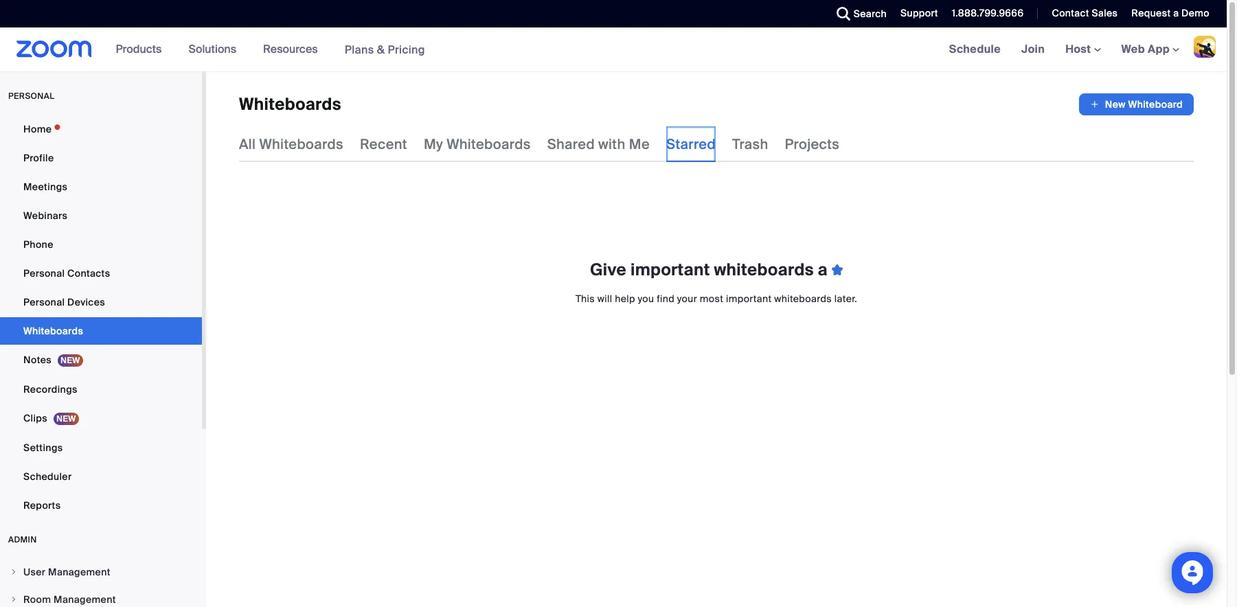 Task type: locate. For each thing, give the bounding box(es) containing it.
0 vertical spatial management
[[48, 566, 111, 579]]

management up room management
[[48, 566, 111, 579]]

right image for room management
[[10, 596, 18, 604]]

personal down "personal contacts"
[[23, 296, 65, 309]]

room
[[23, 594, 51, 606]]

personal devices
[[23, 296, 105, 309]]

1.888.799.9666
[[953, 7, 1024, 19]]

new
[[1106, 98, 1127, 111]]

meetings navigation
[[939, 27, 1228, 72]]

1 horizontal spatial important
[[726, 293, 772, 305]]

this
[[576, 293, 595, 305]]

my
[[424, 135, 443, 153]]

join link
[[1012, 27, 1056, 71]]

with
[[599, 135, 626, 153]]

reports link
[[0, 492, 202, 520]]

phone link
[[0, 231, 202, 258]]

app
[[1149, 42, 1171, 56]]

1 right image from the top
[[10, 568, 18, 577]]

sales
[[1093, 7, 1119, 19]]

webinars
[[23, 210, 68, 222]]

profile
[[23, 152, 54, 164]]

whiteboards right my
[[447, 135, 531, 153]]

meetings link
[[0, 173, 202, 201]]

personal for personal contacts
[[23, 267, 65, 280]]

2 personal from the top
[[23, 296, 65, 309]]

home
[[23, 123, 52, 135]]

phone
[[23, 239, 53, 251]]

solutions
[[189, 42, 237, 56]]

1 vertical spatial a
[[818, 259, 828, 280]]

starred
[[667, 135, 716, 153]]

admin
[[8, 535, 37, 546]]

whiteboards
[[239, 93, 342, 115], [259, 135, 344, 153], [447, 135, 531, 153], [23, 325, 83, 337]]

support link
[[891, 0, 942, 27], [901, 7, 939, 19]]

join
[[1022, 42, 1046, 56]]

meetings
[[23, 181, 68, 193]]

whiteboards
[[715, 259, 814, 280], [775, 293, 832, 305]]

clips
[[23, 412, 47, 425]]

1 horizontal spatial a
[[1174, 7, 1180, 19]]

right image
[[10, 568, 18, 577], [10, 596, 18, 604]]

management
[[48, 566, 111, 579], [54, 594, 116, 606]]

products button
[[116, 27, 168, 71]]

host button
[[1066, 42, 1102, 56]]

whiteboards inside application
[[239, 93, 342, 115]]

right image inside "user management" menu item
[[10, 568, 18, 577]]

0 vertical spatial right image
[[10, 568, 18, 577]]

personal
[[23, 267, 65, 280], [23, 296, 65, 309]]

whiteboards right all
[[259, 135, 344, 153]]

important right most
[[726, 293, 772, 305]]

1 vertical spatial personal
[[23, 296, 65, 309]]

0 horizontal spatial important
[[631, 259, 711, 280]]

1 vertical spatial whiteboards
[[775, 293, 832, 305]]

shared
[[548, 135, 595, 153]]

admin menu menu
[[0, 560, 202, 608]]

devices
[[67, 296, 105, 309]]

whiteboards inside personal menu menu
[[23, 325, 83, 337]]

notes
[[23, 354, 52, 366]]

management for room management
[[54, 594, 116, 606]]

profile picture image
[[1195, 36, 1217, 58]]

schedule link
[[939, 27, 1012, 71]]

resources button
[[263, 27, 324, 71]]

recordings
[[23, 384, 77, 396]]

important up find
[[631, 259, 711, 280]]

support
[[901, 7, 939, 19]]

solutions button
[[189, 27, 243, 71]]

right image left room
[[10, 596, 18, 604]]

right image inside room management menu item
[[10, 596, 18, 604]]

1 personal from the top
[[23, 267, 65, 280]]

1.888.799.9666 button
[[942, 0, 1028, 27], [953, 7, 1024, 19]]

right image left user
[[10, 568, 18, 577]]

banner
[[0, 27, 1228, 72]]

a
[[1174, 7, 1180, 19], [818, 259, 828, 280]]

whiteboards up this will help you find your most important whiteboards later.
[[715, 259, 814, 280]]

1 vertical spatial important
[[726, 293, 772, 305]]

0 horizontal spatial a
[[818, 259, 828, 280]]

webinars link
[[0, 202, 202, 230]]

right image for user management
[[10, 568, 18, 577]]

all whiteboards
[[239, 135, 344, 153]]

profile link
[[0, 144, 202, 172]]

search
[[854, 8, 887, 20]]

whiteboard
[[1129, 98, 1184, 111]]

user management menu item
[[0, 560, 202, 586]]

management down "user management" menu item
[[54, 594, 116, 606]]

user management
[[23, 566, 111, 579]]

1 vertical spatial management
[[54, 594, 116, 606]]

resources
[[263, 42, 318, 56]]

0 vertical spatial whiteboards
[[715, 259, 814, 280]]

contact sales link
[[1042, 0, 1122, 27], [1053, 7, 1119, 19]]

personal down phone at the left of page
[[23, 267, 65, 280]]

plans & pricing link
[[345, 42, 425, 57], [345, 42, 425, 57]]

your
[[678, 293, 698, 305]]

0 vertical spatial a
[[1174, 7, 1180, 19]]

2 right image from the top
[[10, 596, 18, 604]]

whiteboards down personal devices
[[23, 325, 83, 337]]

new whiteboard
[[1106, 98, 1184, 111]]

schedule
[[950, 42, 1001, 56]]

whiteboards up all whiteboards
[[239, 93, 342, 115]]

scheduler link
[[0, 463, 202, 491]]

give important whiteboards a
[[590, 259, 832, 280]]

request a demo link
[[1122, 0, 1228, 27], [1132, 7, 1210, 19]]

0 vertical spatial personal
[[23, 267, 65, 280]]

important
[[631, 259, 711, 280], [726, 293, 772, 305]]

whiteboards left later.
[[775, 293, 832, 305]]

demo
[[1182, 7, 1210, 19]]

1 vertical spatial right image
[[10, 596, 18, 604]]



Task type: describe. For each thing, give the bounding box(es) containing it.
clips link
[[0, 405, 202, 433]]

management for user management
[[48, 566, 111, 579]]

tabs of all whiteboard page tab list
[[239, 126, 840, 162]]

recordings link
[[0, 376, 202, 403]]

settings link
[[0, 434, 202, 462]]

me
[[629, 135, 650, 153]]

my whiteboards
[[424, 135, 531, 153]]

contact sales
[[1053, 7, 1119, 19]]

room management menu item
[[0, 587, 202, 608]]

personal for personal devices
[[23, 296, 65, 309]]

request a demo
[[1132, 7, 1210, 19]]

personal menu menu
[[0, 115, 202, 521]]

trash
[[733, 135, 769, 153]]

whiteboards application
[[239, 93, 1195, 115]]

web app
[[1122, 42, 1171, 56]]

projects
[[785, 135, 840, 153]]

this will help you find your most important whiteboards later.
[[576, 293, 858, 305]]

0 vertical spatial important
[[631, 259, 711, 280]]

most
[[700, 293, 724, 305]]

contacts
[[67, 267, 110, 280]]

personal devices link
[[0, 289, 202, 316]]

product information navigation
[[106, 27, 436, 72]]

room management
[[23, 594, 116, 606]]

banner containing products
[[0, 27, 1228, 72]]

settings
[[23, 442, 63, 454]]

personal contacts link
[[0, 260, 202, 287]]

&
[[377, 42, 385, 57]]

notes link
[[0, 346, 202, 375]]

add image
[[1091, 98, 1100, 111]]

all
[[239, 135, 256, 153]]

home link
[[0, 115, 202, 143]]

web app button
[[1122, 42, 1180, 56]]

pricing
[[388, 42, 425, 57]]

personal contacts
[[23, 267, 110, 280]]

shared with me
[[548, 135, 650, 153]]

search button
[[827, 0, 891, 27]]

find
[[657, 293, 675, 305]]

scheduler
[[23, 471, 72, 483]]

will
[[598, 293, 613, 305]]

personal
[[8, 91, 55, 102]]

new whiteboard button
[[1080, 93, 1195, 115]]

plans & pricing
[[345, 42, 425, 57]]

request
[[1132, 7, 1172, 19]]

products
[[116, 42, 162, 56]]

user
[[23, 566, 46, 579]]

reports
[[23, 500, 61, 512]]

contact
[[1053, 7, 1090, 19]]

whiteboards link
[[0, 318, 202, 345]]

help
[[615, 293, 636, 305]]

host
[[1066, 42, 1095, 56]]

web
[[1122, 42, 1146, 56]]

plans
[[345, 42, 374, 57]]

zoom logo image
[[16, 41, 92, 58]]

you
[[638, 293, 655, 305]]

recent
[[360, 135, 408, 153]]

later.
[[835, 293, 858, 305]]

give
[[590, 259, 627, 280]]



Task type: vqa. For each thing, say whether or not it's contained in the screenshot.
THE NEW WHITEBOARD
yes



